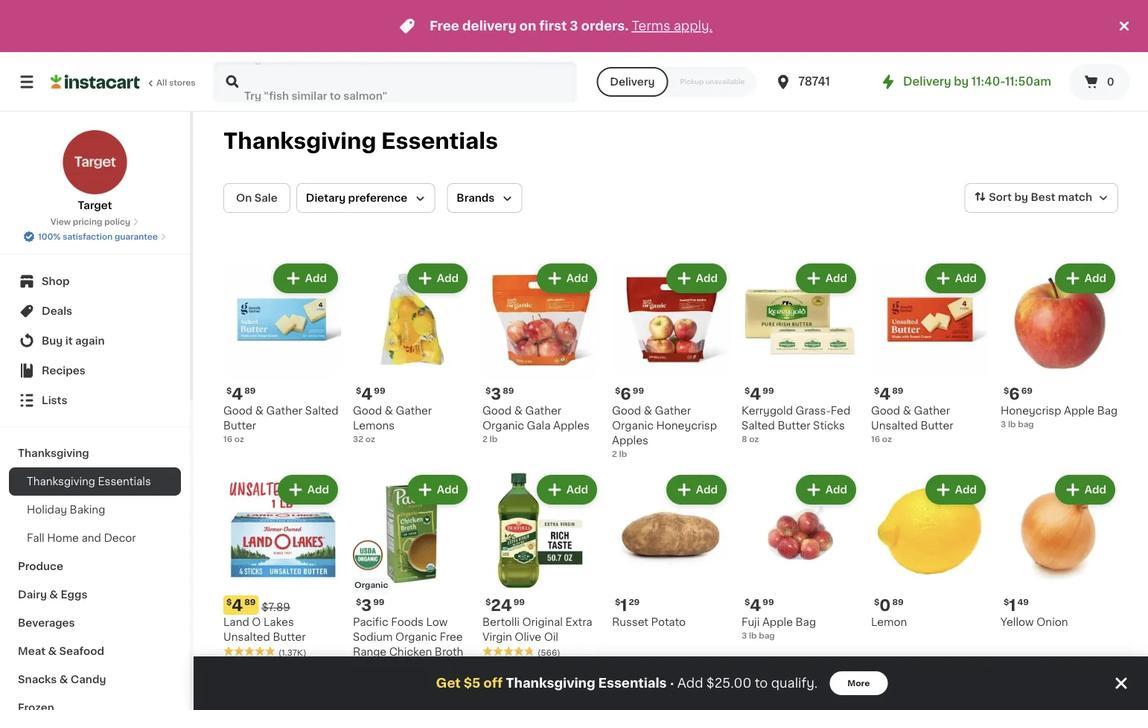 Task type: describe. For each thing, give the bounding box(es) containing it.
0 inside the thanksgiving essentials main content
[[880, 598, 891, 613]]

again
[[75, 336, 105, 346]]

78741
[[798, 76, 830, 87]]

organic inside good & gather organic gala apples 2 lb
[[483, 421, 524, 431]]

organic up $ 3 99
[[354, 581, 388, 589]]

$ for good & gather organic honeycrisp apples
[[615, 387, 621, 395]]

& for good & gather unsalted butter 16 oz
[[903, 406, 912, 416]]

apples for 3
[[553, 421, 590, 431]]

add for good & gather organic honeycrisp apples
[[696, 273, 718, 284]]

oz inside good & gather lemons 32 oz
[[366, 435, 375, 443]]

meat
[[18, 646, 45, 657]]

$4.89 original price: $7.89 element
[[223, 596, 341, 615]]

snacks & candy
[[18, 675, 106, 685]]

99 for pacific foods low sodium organic free range chicken broth
[[373, 598, 385, 607]]

$ 4 89 $7.89 land o lakes unsalted butter
[[223, 598, 306, 643]]

honeycrisp inside honeycrisp apple bag 3 lb bag
[[1001, 406, 1062, 416]]

add inside treatment tracker modal dialog
[[678, 677, 703, 690]]

view pricing policy
[[51, 218, 130, 226]]

78741 button
[[775, 61, 864, 103]]

options
[[544, 661, 576, 669]]

lemons
[[353, 421, 395, 431]]

$ for lemon
[[874, 598, 880, 607]]

69
[[1022, 387, 1033, 395]]

$ for pacific foods low sodium organic free range chicken broth
[[356, 598, 361, 607]]

thanksgiving essentials inside thanksgiving essentials link
[[27, 477, 151, 487]]

good for good & gather unsalted butter
[[871, 406, 901, 416]]

orders.
[[581, 20, 629, 32]]

meat & seafood link
[[9, 637, 181, 666]]

apple for 6
[[1064, 406, 1095, 416]]

apply.
[[674, 20, 713, 32]]

produce
[[18, 562, 63, 572]]

brands button
[[447, 183, 522, 213]]

add for good & gather unsalted butter
[[955, 273, 977, 284]]

honeycrisp apple bag 3 lb bag
[[1001, 406, 1118, 429]]

bag for 6
[[1097, 406, 1118, 416]]

$ 4 99 for good
[[356, 386, 385, 402]]

fall home and decor
[[27, 533, 136, 544]]

6 for good & gather organic honeycrisp apples
[[621, 386, 631, 402]]

24
[[491, 598, 512, 613]]

organic inside good & gather organic honeycrisp apples 2 lb
[[612, 421, 654, 431]]

& for snacks & candy
[[59, 675, 68, 685]]

100%
[[38, 233, 61, 241]]

89 inside '$ 4 89 $7.89 land o lakes unsalted butter'
[[244, 598, 256, 607]]

lists
[[42, 395, 67, 406]]

add button for good & gather lemons
[[409, 265, 466, 292]]

oz inside "good & gather unsalted butter 16 oz"
[[882, 435, 892, 443]]

oz inside good & gather salted butter 16 oz
[[234, 435, 244, 443]]

kerrygold grass-fed salted butter sticks 8 oz
[[742, 406, 851, 443]]

add button for honeycrisp apple bag
[[1057, 265, 1114, 292]]

$ for good & gather salted butter
[[226, 387, 232, 395]]

$ 4 99 for kerrygold
[[745, 386, 774, 402]]

shop
[[42, 276, 70, 287]]

$ for good & gather organic gala apples
[[486, 387, 491, 395]]

bag for 6
[[1018, 420, 1034, 429]]

fall home and decor link
[[9, 524, 181, 553]]

snacks & candy link
[[9, 666, 181, 694]]

lb inside fuji apple bag 3 lb bag
[[749, 632, 757, 640]]

yellow onion
[[1001, 617, 1068, 628]]

beverages
[[18, 618, 75, 629]]

instacart logo image
[[51, 73, 140, 91]]

89 for salted
[[244, 387, 256, 395]]

decor
[[104, 533, 136, 544]]

good & gather unsalted butter 16 oz
[[871, 406, 954, 443]]

gather for good & gather organic honeycrisp apples
[[655, 406, 691, 416]]

dairy & eggs
[[18, 590, 87, 600]]

on
[[520, 20, 536, 32]]

lb down land
[[229, 661, 237, 669]]

pacific
[[353, 617, 388, 628]]

Search field
[[214, 63, 576, 101]]

product group containing 24
[[483, 472, 600, 684]]

16 for good & gather salted butter
[[223, 435, 232, 443]]

eggs
[[61, 590, 87, 600]]

organic inside 'pacific foods low sodium organic free range chicken broth'
[[395, 632, 437, 643]]

terms
[[632, 20, 671, 32]]

$ 4 89 for good & gather salted butter
[[226, 386, 256, 402]]

gather for good & gather salted butter
[[266, 406, 302, 416]]

beverages link
[[9, 609, 181, 637]]

meat & seafood
[[18, 646, 104, 657]]

first
[[539, 20, 567, 32]]

more
[[848, 680, 870, 688]]

recipes link
[[9, 356, 181, 386]]

89 for unsalted
[[892, 387, 904, 395]]

(52)
[[408, 664, 425, 672]]

32
[[353, 435, 364, 443]]

$ 4 99 for fuji
[[745, 598, 774, 613]]

3 up good & gather organic gala apples 2 lb
[[491, 386, 501, 402]]

target link
[[62, 130, 128, 213]]

$ for honeycrisp apple bag
[[1004, 387, 1009, 395]]

0 horizontal spatial essentials
[[98, 477, 151, 487]]

$ 4 89 for good & gather unsalted butter
[[874, 386, 904, 402]]

salted for good & gather salted butter
[[305, 406, 339, 416]]

best
[[1031, 192, 1056, 203]]

$ 3 89
[[486, 386, 514, 402]]

Best match Sort by field
[[965, 183, 1119, 213]]

0 vertical spatial essentials
[[381, 131, 498, 152]]

$ for russet potato
[[615, 598, 621, 607]]

add for good & gather organic gala apples
[[567, 273, 588, 284]]

add button for kerrygold grass-fed salted butter sticks
[[797, 265, 855, 292]]

deals link
[[9, 296, 181, 326]]

grass-
[[796, 406, 831, 416]]

add button for lemon
[[927, 477, 985, 503]]

kerrygold
[[742, 406, 793, 416]]

sponsored badge image
[[483, 672, 528, 680]]

foods
[[391, 617, 424, 628]]

4 inside '$ 4 89 $7.89 land o lakes unsalted butter'
[[232, 598, 243, 613]]

dietary
[[306, 193, 346, 203]]

add for honeycrisp apple bag
[[1085, 273, 1107, 284]]

thanksgiving up holiday baking
[[27, 477, 95, 487]]

1 for yellow
[[1009, 598, 1016, 613]]

thanksgiving essentials inside main content
[[223, 131, 498, 152]]

apples for 6
[[612, 436, 649, 446]]

russet potato
[[612, 617, 686, 628]]

get
[[436, 677, 461, 690]]

sodium
[[353, 632, 393, 643]]

and
[[81, 533, 101, 544]]

add button for yellow onion
[[1057, 477, 1114, 503]]

range
[[353, 647, 387, 658]]

target logo image
[[62, 130, 128, 195]]

add button for good & gather organic gala apples
[[538, 265, 596, 292]]

$ inside '$ 4 89 $7.89 land o lakes unsalted butter'
[[226, 598, 232, 607]]

89 for organic
[[503, 387, 514, 395]]

thanksgiving up thanksgiving essentials link
[[18, 448, 89, 459]]

4 for fuji apple bag
[[750, 598, 761, 613]]

2 inside product group
[[515, 661, 521, 669]]

target
[[78, 200, 112, 211]]

fuji
[[742, 617, 760, 628]]

butter for kerrygold grass-fed salted butter sticks
[[778, 421, 811, 431]]

thanksgiving essentials link
[[9, 468, 181, 496]]

& for good & gather organic honeycrisp apples 2 lb
[[644, 406, 652, 416]]

land
[[223, 617, 249, 628]]

low
[[426, 617, 448, 628]]

all stores link
[[51, 61, 197, 103]]

lb inside good & gather organic gala apples 2 lb
[[490, 435, 498, 443]]

add button for russet potato
[[668, 477, 725, 503]]

good for good & gather salted butter
[[223, 406, 253, 416]]

gather for good & gather lemons
[[396, 406, 432, 416]]

oz,
[[501, 661, 513, 669]]

lemon
[[871, 617, 907, 628]]

apple for 4
[[763, 617, 793, 628]]

extra
[[566, 617, 592, 628]]

thanksgiving up dietary
[[223, 131, 376, 152]]

good for good & gather lemons
[[353, 406, 382, 416]]

add for kerrygold grass-fed salted butter sticks
[[826, 273, 847, 284]]

2 for 3
[[483, 435, 488, 443]]

oil
[[544, 632, 559, 643]]

all stores
[[156, 79, 196, 87]]

& for good & gather organic gala apples 2 lb
[[514, 406, 523, 416]]

lakes
[[264, 617, 294, 628]]

$5
[[464, 677, 481, 690]]

dietary preference
[[306, 193, 408, 203]]



Task type: locate. For each thing, give the bounding box(es) containing it.
pacific foods low sodium organic free range chicken broth
[[353, 617, 464, 658]]

$ 4 89 up "good & gather unsalted butter 16 oz"
[[874, 386, 904, 402]]

2 16 from the left
[[871, 435, 880, 443]]

add for good & gather salted butter
[[307, 273, 329, 284]]

2 down $ 3 89
[[483, 435, 488, 443]]

0 horizontal spatial apples
[[553, 421, 590, 431]]

good inside good & gather salted butter 16 oz
[[223, 406, 253, 416]]

89 inside the $ 0 89
[[892, 598, 904, 607]]

produce link
[[9, 553, 181, 581]]

$ for good & gather unsalted butter
[[874, 387, 880, 395]]

6 left 69
[[1009, 386, 1020, 402]]

11:50am
[[1005, 76, 1052, 87]]

4 good from the left
[[612, 406, 641, 416]]

1 horizontal spatial delivery
[[903, 76, 951, 87]]

bag down fuji
[[759, 632, 775, 640]]

2 oz from the left
[[366, 435, 375, 443]]

0
[[1107, 77, 1115, 87], [880, 598, 891, 613]]

0 horizontal spatial thanksgiving essentials
[[27, 477, 151, 487]]

view
[[51, 218, 71, 226]]

apples right the gala at the bottom left of page
[[553, 421, 590, 431]]

$ up good & gather organic honeycrisp apples 2 lb
[[615, 387, 621, 395]]

89 up good & gather salted butter 16 oz
[[244, 387, 256, 395]]

None search field
[[213, 61, 577, 103]]

dairy & eggs link
[[9, 581, 181, 609]]

apple
[[1064, 406, 1095, 416], [763, 617, 793, 628]]

0 horizontal spatial 1
[[223, 661, 227, 669]]

2 vertical spatial essentials
[[598, 677, 667, 690]]

1 horizontal spatial 6
[[1009, 386, 1020, 402]]

apples inside good & gather organic honeycrisp apples 2 lb
[[612, 436, 649, 446]]

total
[[523, 661, 542, 669]]

add for lemon
[[955, 485, 977, 495]]

product group containing 0
[[871, 472, 989, 630]]

gather for good & gather unsalted butter
[[914, 406, 950, 416]]

$ up bertolli
[[486, 598, 491, 607]]

4 for kerrygold grass-fed salted butter sticks
[[750, 386, 761, 402]]

4 up "good & gather unsalted butter 16 oz"
[[880, 386, 891, 402]]

butter inside "good & gather unsalted butter 16 oz"
[[921, 421, 954, 431]]

add button for land o lakes unsalted butter
[[279, 477, 337, 503]]

4 up lemons
[[361, 386, 373, 402]]

add button for good & gather organic honeycrisp apples
[[668, 265, 725, 292]]

thanksgiving down options
[[506, 677, 595, 690]]

0 horizontal spatial 6
[[621, 386, 631, 402]]

99 for fuji apple bag
[[763, 598, 774, 607]]

fuji apple bag 3 lb bag
[[742, 617, 816, 640]]

3 gather from the left
[[525, 406, 562, 416]]

$ inside $ 3 89
[[486, 387, 491, 395]]

1 horizontal spatial bag
[[1018, 420, 1034, 429]]

essentials
[[381, 131, 498, 152], [98, 477, 151, 487], [598, 677, 667, 690]]

add for land o lakes unsalted butter
[[307, 485, 329, 495]]

delivery by 11:40-11:50am
[[903, 76, 1052, 87]]

1 vertical spatial bag
[[796, 617, 816, 628]]

candy
[[71, 675, 106, 685]]

match
[[1058, 192, 1092, 203]]

$ 1 49
[[1004, 598, 1029, 613]]

holiday
[[27, 505, 67, 515]]

6 up good & gather organic honeycrisp apples 2 lb
[[621, 386, 631, 402]]

buy it again link
[[9, 326, 181, 356]]

bag inside fuji apple bag 3 lb bag
[[759, 632, 775, 640]]

1 horizontal spatial thanksgiving essentials
[[223, 131, 498, 152]]

3 inside limited time offer "region"
[[570, 20, 578, 32]]

add button for good & gather salted butter
[[278, 265, 337, 292]]

1 lb
[[223, 661, 237, 669]]

$ for fuji apple bag
[[745, 598, 750, 607]]

100% satisfaction guarantee
[[38, 233, 158, 241]]

3 down fuji
[[742, 632, 747, 640]]

99 inside $ 3 99
[[373, 598, 385, 607]]

51 fl oz, 2 total options
[[483, 661, 576, 669]]

2 horizontal spatial 2
[[612, 450, 617, 458]]

0 vertical spatial 0
[[1107, 77, 1115, 87]]

essentials inside treatment tracker modal dialog
[[598, 677, 667, 690]]

& inside "good & gather unsalted butter 16 oz"
[[903, 406, 912, 416]]

organic
[[483, 421, 524, 431], [612, 421, 654, 431], [354, 581, 388, 589], [395, 632, 437, 643]]

99 up good & gather organic honeycrisp apples 2 lb
[[633, 387, 644, 395]]

limited time offer region
[[0, 0, 1116, 52]]

1 good from the left
[[223, 406, 253, 416]]

add for yellow onion
[[1085, 485, 1107, 495]]

bag inside honeycrisp apple bag 3 lb bag
[[1097, 406, 1118, 416]]

salted inside kerrygold grass-fed salted butter sticks 8 oz
[[742, 421, 775, 431]]

product group
[[223, 261, 341, 445], [353, 261, 471, 445], [483, 261, 600, 445], [612, 261, 730, 460], [742, 261, 859, 445], [871, 261, 989, 445], [1001, 261, 1119, 430], [223, 472, 341, 684], [353, 472, 471, 699], [483, 472, 600, 684], [612, 472, 730, 630], [742, 472, 859, 642], [871, 472, 989, 630], [1001, 472, 1119, 630]]

0 vertical spatial unsalted
[[871, 421, 918, 431]]

$ 4 89 up good & gather salted butter 16 oz
[[226, 386, 256, 402]]

holiday baking
[[27, 505, 105, 515]]

4 oz from the left
[[882, 435, 892, 443]]

$ left 49
[[1004, 598, 1009, 607]]

$ up good & gather organic gala apples 2 lb
[[486, 387, 491, 395]]

unsalted down the o at left bottom
[[223, 632, 270, 643]]

1 horizontal spatial salted
[[742, 421, 775, 431]]

$ for kerrygold grass-fed salted butter sticks
[[745, 387, 750, 395]]

2 gather from the left
[[396, 406, 432, 416]]

1 vertical spatial apples
[[612, 436, 649, 446]]

free left delivery
[[430, 20, 459, 32]]

2 right oz,
[[515, 661, 521, 669]]

delivery down terms
[[610, 77, 655, 87]]

0 horizontal spatial salted
[[305, 406, 339, 416]]

bag down $ 6 69
[[1018, 420, 1034, 429]]

broth
[[435, 647, 464, 658]]

$ for yellow onion
[[1004, 598, 1009, 607]]

$ up the lemon
[[874, 598, 880, 607]]

fed
[[831, 406, 851, 416]]

bag inside fuji apple bag 3 lb bag
[[796, 617, 816, 628]]

russet
[[612, 617, 649, 628]]

1 6 from the left
[[621, 386, 631, 402]]

1 horizontal spatial 2
[[515, 661, 521, 669]]

1 left 49
[[1009, 598, 1016, 613]]

89 up "good & gather unsalted butter 16 oz"
[[892, 387, 904, 395]]

$ inside $ 24 99
[[486, 598, 491, 607]]

0 vertical spatial apple
[[1064, 406, 1095, 416]]

0 vertical spatial bag
[[1018, 420, 1034, 429]]

salted left good & gather lemons 32 oz
[[305, 406, 339, 416]]

lb down $ 6 69
[[1008, 420, 1016, 429]]

1 horizontal spatial 1
[[621, 598, 627, 613]]

good & gather organic gala apples 2 lb
[[483, 406, 590, 443]]

unsalted
[[871, 421, 918, 431], [223, 632, 270, 643]]

1 horizontal spatial 16
[[871, 435, 880, 443]]

1 vertical spatial unsalted
[[223, 632, 270, 643]]

1 vertical spatial by
[[1015, 192, 1028, 203]]

baking
[[70, 505, 105, 515]]

$25.00
[[707, 677, 752, 690]]

thanksgiving inside treatment tracker modal dialog
[[506, 677, 595, 690]]

1 vertical spatial salted
[[742, 421, 775, 431]]

honeycrisp inside good & gather organic honeycrisp apples 2 lb
[[656, 421, 717, 431]]

add for good & gather lemons
[[437, 273, 459, 284]]

add for fuji apple bag
[[826, 485, 847, 495]]

99 right 24
[[514, 598, 525, 607]]

gala
[[527, 421, 551, 431]]

4 up good & gather salted butter 16 oz
[[232, 386, 243, 402]]

bag for 4
[[796, 617, 816, 628]]

butter inside good & gather salted butter 16 oz
[[223, 421, 256, 431]]

$ up fuji
[[745, 598, 750, 607]]

0 horizontal spatial 16
[[223, 435, 232, 443]]

1 horizontal spatial apple
[[1064, 406, 1095, 416]]

(1.37k)
[[279, 649, 306, 657]]

good inside "good & gather unsalted butter 16 oz"
[[871, 406, 901, 416]]

0 vertical spatial salted
[[305, 406, 339, 416]]

unsalted right the sticks
[[871, 421, 918, 431]]

99 for good & gather lemons
[[374, 387, 385, 395]]

89 up good & gather organic gala apples 2 lb
[[503, 387, 514, 395]]

99 up kerrygold
[[763, 387, 774, 395]]

treatment tracker modal dialog
[[194, 657, 1148, 710]]

0 horizontal spatial apple
[[763, 617, 793, 628]]

lists link
[[9, 386, 181, 416]]

1 16 from the left
[[223, 435, 232, 443]]

gather inside good & gather lemons 32 oz
[[396, 406, 432, 416]]

3 oz from the left
[[749, 435, 759, 443]]

$ 4 99 up fuji
[[745, 598, 774, 613]]

3 inside honeycrisp apple bag 3 lb bag
[[1001, 420, 1006, 429]]

get $5 off thanksgiving essentials • add $25.00 to qualify.
[[436, 677, 818, 690]]

2 6 from the left
[[1009, 386, 1020, 402]]

$ up land
[[226, 598, 232, 607]]

& for dairy & eggs
[[49, 590, 58, 600]]

16 inside good & gather salted butter 16 oz
[[223, 435, 232, 443]]

$ 24 99
[[486, 598, 525, 613]]

29
[[629, 598, 640, 607]]

more button
[[830, 672, 888, 696]]

service type group
[[597, 67, 757, 97]]

2 horizontal spatial 1
[[1009, 598, 1016, 613]]

3 good from the left
[[483, 406, 512, 416]]

guarantee
[[115, 233, 158, 241]]

4 up land
[[232, 598, 243, 613]]

0 vertical spatial free
[[430, 20, 459, 32]]

bag inside honeycrisp apple bag 3 lb bag
[[1018, 420, 1034, 429]]

buy
[[42, 336, 63, 346]]

add button for fuji apple bag
[[797, 477, 855, 503]]

99 for kerrygold grass-fed salted butter sticks
[[763, 387, 774, 395]]

4 up fuji
[[750, 598, 761, 613]]

1 horizontal spatial essentials
[[381, 131, 498, 152]]

apple inside fuji apple bag 3 lb bag
[[763, 617, 793, 628]]

all
[[156, 79, 167, 87]]

16
[[223, 435, 232, 443], [871, 435, 880, 443]]

good inside good & gather organic gala apples 2 lb
[[483, 406, 512, 416]]

99 up fuji apple bag 3 lb bag
[[763, 598, 774, 607]]

0 vertical spatial bag
[[1097, 406, 1118, 416]]

& for meat & seafood
[[48, 646, 57, 657]]

1 horizontal spatial $ 4 89
[[874, 386, 904, 402]]

free inside 'pacific foods low sodium organic free range chicken broth'
[[440, 632, 463, 643]]

delivery for delivery
[[610, 77, 655, 87]]

4 gather from the left
[[655, 406, 691, 416]]

1 vertical spatial apple
[[763, 617, 793, 628]]

gather inside good & gather salted butter 16 oz
[[266, 406, 302, 416]]

organic down $ 3 89
[[483, 421, 524, 431]]

dairy
[[18, 590, 47, 600]]

1 vertical spatial bag
[[759, 632, 775, 640]]

0 horizontal spatial honeycrisp
[[656, 421, 717, 431]]

good for good & gather organic gala apples
[[483, 406, 512, 416]]

6 for honeycrisp apple bag
[[1009, 386, 1020, 402]]

1 horizontal spatial bag
[[1097, 406, 1118, 416]]

1 vertical spatial essentials
[[98, 477, 151, 487]]

1 vertical spatial thanksgiving essentials
[[27, 477, 151, 487]]

0 horizontal spatial $ 4 89
[[226, 386, 256, 402]]

policy
[[104, 218, 130, 226]]

add for russet potato
[[696, 485, 718, 495]]

&
[[255, 406, 264, 416], [385, 406, 393, 416], [514, 406, 523, 416], [644, 406, 652, 416], [903, 406, 912, 416], [49, 590, 58, 600], [48, 646, 57, 657], [59, 675, 68, 685]]

olive
[[515, 632, 541, 643]]

gather inside "good & gather unsalted butter 16 oz"
[[914, 406, 950, 416]]

gather inside good & gather organic honeycrisp apples 2 lb
[[655, 406, 691, 416]]

free up broth
[[440, 632, 463, 643]]

apples inside good & gather organic gala apples 2 lb
[[553, 421, 590, 431]]

item badge image
[[353, 541, 383, 571]]

1 horizontal spatial 0
[[1107, 77, 1115, 87]]

89 up the o at left bottom
[[244, 598, 256, 607]]

1 oz from the left
[[234, 435, 244, 443]]

49
[[1018, 598, 1029, 607]]

& inside good & gather salted butter 16 oz
[[255, 406, 264, 416]]

$ 4 99 up kerrygold
[[745, 386, 774, 402]]

1 horizontal spatial unsalted
[[871, 421, 918, 431]]

99 up lemons
[[374, 387, 385, 395]]

$ inside $ 1 29
[[615, 598, 621, 607]]

2 inside good & gather organic honeycrisp apples 2 lb
[[612, 450, 617, 458]]

$ up good & gather salted butter 16 oz
[[226, 387, 232, 395]]

by right "sort"
[[1015, 192, 1028, 203]]

butter for good & gather salted butter
[[223, 421, 256, 431]]

0 horizontal spatial delivery
[[610, 77, 655, 87]]

$ left 29
[[615, 598, 621, 607]]

1 for russet
[[621, 598, 627, 613]]

0 inside button
[[1107, 77, 1115, 87]]

51
[[483, 661, 491, 669]]

0 horizontal spatial 2
[[483, 435, 488, 443]]

$ inside $ 3 99
[[356, 598, 361, 607]]

6
[[621, 386, 631, 402], [1009, 386, 1020, 402]]

lb inside honeycrisp apple bag 3 lb bag
[[1008, 420, 1016, 429]]

4 for good & gather unsalted butter
[[880, 386, 891, 402]]

3
[[570, 20, 578, 32], [491, 386, 501, 402], [1001, 420, 1006, 429], [361, 598, 372, 613], [742, 632, 747, 640]]

delivery for delivery by 11:40-11:50am
[[903, 76, 951, 87]]

terms apply. link
[[632, 20, 713, 32]]

99 up pacific
[[373, 598, 385, 607]]

$ inside $ 1 49
[[1004, 598, 1009, 607]]

1 horizontal spatial by
[[1015, 192, 1028, 203]]

recipes
[[42, 366, 85, 376]]

original
[[522, 617, 563, 628]]

3 down $ 6 69
[[1001, 420, 1006, 429]]

100% satisfaction guarantee button
[[23, 228, 167, 243]]

99 inside $ 6 99
[[633, 387, 644, 395]]

butter inside '$ 4 89 $7.89 land o lakes unsalted butter'
[[273, 632, 306, 643]]

lb down $ 3 89
[[490, 435, 498, 443]]

$ up "good & gather unsalted butter 16 oz"
[[874, 387, 880, 395]]

99
[[374, 387, 385, 395], [633, 387, 644, 395], [763, 387, 774, 395], [373, 598, 385, 607], [514, 598, 525, 607], [763, 598, 774, 607]]

lb down fuji
[[749, 632, 757, 640]]

preference
[[348, 193, 408, 203]]

thanksgiving essentials up baking
[[27, 477, 151, 487]]

sticks
[[813, 421, 845, 431]]

1 left 29
[[621, 598, 627, 613]]

delivery
[[903, 76, 951, 87], [610, 77, 655, 87]]

free inside limited time offer "region"
[[430, 20, 459, 32]]

essentials left •
[[598, 677, 667, 690]]

$ for bertolli original extra virgin olive oil
[[486, 598, 491, 607]]

$ 4 99 up lemons
[[356, 386, 385, 402]]

bag
[[1097, 406, 1118, 416], [796, 617, 816, 628]]

2 down $ 6 99
[[612, 450, 617, 458]]

$ for good & gather lemons
[[356, 387, 361, 395]]

$ left 69
[[1004, 387, 1009, 395]]

bag
[[1018, 420, 1034, 429], [759, 632, 775, 640]]

2 $ 4 89 from the left
[[874, 386, 904, 402]]

1 vertical spatial 2
[[612, 450, 617, 458]]

fall
[[27, 533, 44, 544]]

best match
[[1031, 192, 1092, 203]]

1 vertical spatial honeycrisp
[[656, 421, 717, 431]]

$ inside $ 6 69
[[1004, 387, 1009, 395]]

essentials up brands
[[381, 131, 498, 152]]

5 good from the left
[[871, 406, 901, 416]]

good for good & gather organic honeycrisp apples
[[612, 406, 641, 416]]

oz inside kerrygold grass-fed salted butter sticks 8 oz
[[749, 435, 759, 443]]

good inside good & gather organic honeycrisp apples 2 lb
[[612, 406, 641, 416]]

99 inside $ 24 99
[[514, 598, 525, 607]]

0 vertical spatial by
[[954, 76, 969, 87]]

apples
[[553, 421, 590, 431], [612, 436, 649, 446]]

butter inside kerrygold grass-fed salted butter sticks 8 oz
[[778, 421, 811, 431]]

butter for good & gather unsalted butter
[[921, 421, 954, 431]]

shop link
[[9, 267, 181, 296]]

$ inside $ 6 99
[[615, 387, 621, 395]]

& inside "link"
[[48, 646, 57, 657]]

1 horizontal spatial apples
[[612, 436, 649, 446]]

1 vertical spatial free
[[440, 632, 463, 643]]

0 horizontal spatial bag
[[796, 617, 816, 628]]

89 up the lemon
[[892, 598, 904, 607]]

organic down $ 6 99
[[612, 421, 654, 431]]

salted inside good & gather salted butter 16 oz
[[305, 406, 339, 416]]

5 gather from the left
[[914, 406, 950, 416]]

good inside good & gather lemons 32 oz
[[353, 406, 382, 416]]

lb inside good & gather organic honeycrisp apples 2 lb
[[619, 450, 627, 458]]

by inside field
[[1015, 192, 1028, 203]]

salted for kerrygold grass-fed salted butter sticks
[[742, 421, 775, 431]]

off
[[484, 677, 503, 690]]

yellow
[[1001, 617, 1034, 628]]

snacks
[[18, 675, 57, 685]]

good & gather lemons 32 oz
[[353, 406, 432, 443]]

8
[[742, 435, 747, 443]]

unsalted inside '$ 4 89 $7.89 land o lakes unsalted butter'
[[223, 632, 270, 643]]

16 for good & gather unsalted butter
[[871, 435, 880, 443]]

1 $ 4 89 from the left
[[226, 386, 256, 402]]

99 for good & gather organic honeycrisp apples
[[633, 387, 644, 395]]

by left 11:40-
[[954, 76, 969, 87]]

3 up pacific
[[361, 598, 372, 613]]

99 for bertolli original extra virgin olive oil
[[514, 598, 525, 607]]

thanksgiving essentials up dietary preference
[[223, 131, 498, 152]]

1 vertical spatial 0
[[880, 598, 891, 613]]

0 vertical spatial honeycrisp
[[1001, 406, 1062, 416]]

unsalted inside "good & gather unsalted butter 16 oz"
[[871, 421, 918, 431]]

lb down $ 6 99
[[619, 450, 627, 458]]

essentials down thanksgiving link
[[98, 477, 151, 487]]

4 up kerrygold
[[750, 386, 761, 402]]

by for delivery
[[954, 76, 969, 87]]

3 inside fuji apple bag 3 lb bag
[[742, 632, 747, 640]]

dietary preference button
[[296, 183, 435, 213]]

$ up lemons
[[356, 387, 361, 395]]

0 vertical spatial 2
[[483, 435, 488, 443]]

0 horizontal spatial by
[[954, 76, 969, 87]]

apple inside honeycrisp apple bag 3 lb bag
[[1064, 406, 1095, 416]]

2 for 6
[[612, 450, 617, 458]]

$ 4 99
[[356, 386, 385, 402], [745, 386, 774, 402], [745, 598, 774, 613]]

& for good & gather salted butter 16 oz
[[255, 406, 264, 416]]

thanksgiving essentials main content
[[194, 112, 1148, 710]]

& inside good & gather organic honeycrisp apples 2 lb
[[644, 406, 652, 416]]

delivery button
[[597, 67, 668, 97]]

$ 4 89
[[226, 386, 256, 402], [874, 386, 904, 402]]

2 horizontal spatial essentials
[[598, 677, 667, 690]]

0 horizontal spatial 0
[[880, 598, 891, 613]]

& for good & gather lemons 32 oz
[[385, 406, 393, 416]]

2 vertical spatial 2
[[515, 661, 521, 669]]

lb
[[1008, 420, 1016, 429], [490, 435, 498, 443], [619, 450, 627, 458], [749, 632, 757, 640], [229, 661, 237, 669]]

it
[[65, 336, 73, 346]]

& inside good & gather organic gala apples 2 lb
[[514, 406, 523, 416]]

apples down $ 6 99
[[612, 436, 649, 446]]

by for sort
[[1015, 192, 1028, 203]]

0 horizontal spatial bag
[[759, 632, 775, 640]]

salted down kerrygold
[[742, 421, 775, 431]]

2 good from the left
[[353, 406, 382, 416]]

1 gather from the left
[[266, 406, 302, 416]]

$ inside the $ 0 89
[[874, 598, 880, 607]]

1 down land
[[223, 661, 227, 669]]

1 horizontal spatial honeycrisp
[[1001, 406, 1062, 416]]

delivery left 11:40-
[[903, 76, 951, 87]]

4 for good & gather lemons
[[361, 386, 373, 402]]

organic up chicken
[[395, 632, 437, 643]]

0 horizontal spatial unsalted
[[223, 632, 270, 643]]

3 right first
[[570, 20, 578, 32]]

gather inside good & gather organic gala apples 2 lb
[[525, 406, 562, 416]]

& inside good & gather lemons 32 oz
[[385, 406, 393, 416]]

0 vertical spatial thanksgiving essentials
[[223, 131, 498, 152]]

add button for good & gather unsalted butter
[[927, 265, 985, 292]]

4 for good & gather salted butter
[[232, 386, 243, 402]]

view pricing policy link
[[51, 216, 139, 228]]

16 inside "good & gather unsalted butter 16 oz"
[[871, 435, 880, 443]]

89 inside $ 3 89
[[503, 387, 514, 395]]

bag for 4
[[759, 632, 775, 640]]

2 inside good & gather organic gala apples 2 lb
[[483, 435, 488, 443]]

$ up pacific
[[356, 598, 361, 607]]

delivery inside button
[[610, 77, 655, 87]]

delivery by 11:40-11:50am link
[[880, 73, 1052, 91]]

0 vertical spatial apples
[[553, 421, 590, 431]]

$ up kerrygold
[[745, 387, 750, 395]]

gather for good & gather organic gala apples
[[525, 406, 562, 416]]



Task type: vqa. For each thing, say whether or not it's contained in the screenshot.


